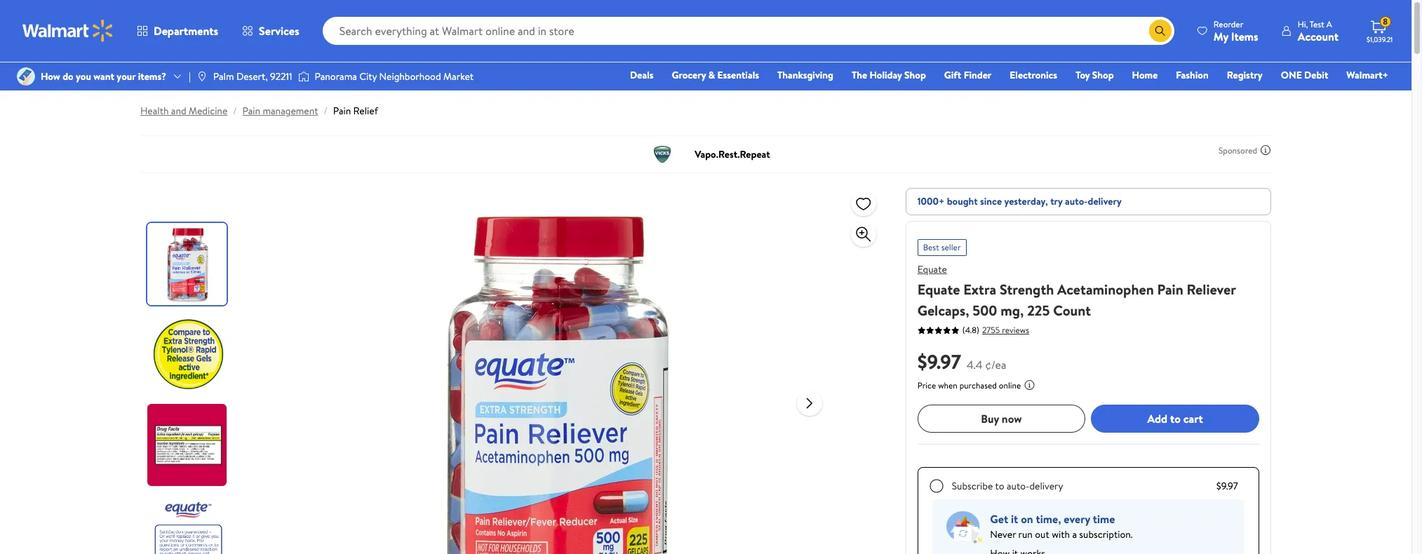 Task type: describe. For each thing, give the bounding box(es) containing it.
buy now
[[981, 411, 1022, 427]]

1 horizontal spatial pain
[[333, 104, 351, 118]]

extra
[[964, 280, 997, 299]]

palm desert, 92211
[[213, 69, 292, 83]]

equate equate extra strength acetaminophen pain reliever gelcaps, 500 mg, 225 count
[[918, 262, 1236, 320]]

services button
[[230, 14, 311, 48]]

departments
[[154, 23, 218, 39]]

panorama
[[315, 69, 357, 83]]

one
[[1281, 68, 1302, 82]]

Search search field
[[323, 17, 1175, 45]]

management
[[263, 104, 318, 118]]

deals
[[630, 68, 654, 82]]

walmart+
[[1347, 68, 1389, 82]]

items?
[[138, 69, 166, 83]]

holiday
[[870, 68, 902, 82]]

legal information image
[[1024, 380, 1035, 391]]

test
[[1310, 18, 1325, 30]]

sponsored
[[1219, 144, 1258, 156]]

pain relief link
[[333, 104, 378, 118]]

try
[[1051, 194, 1063, 208]]

fashion link
[[1170, 67, 1215, 83]]

since
[[980, 194, 1002, 208]]

out
[[1035, 528, 1050, 542]]

count
[[1054, 301, 1091, 320]]

home link
[[1126, 67, 1165, 83]]

$9.97 for $9.97
[[1217, 479, 1238, 493]]

a
[[1327, 18, 1332, 30]]

a
[[1073, 528, 1077, 542]]

items
[[1232, 28, 1259, 44]]

$9.97 4.4 ¢/ea
[[918, 348, 1007, 375]]

get
[[990, 512, 1009, 527]]

2755 reviews link
[[980, 324, 1030, 336]]

departments button
[[125, 14, 230, 48]]

relief
[[353, 104, 378, 118]]

225
[[1028, 301, 1050, 320]]

&
[[709, 68, 715, 82]]

add to cart
[[1148, 411, 1203, 427]]

never
[[990, 528, 1016, 542]]

your
[[117, 69, 136, 83]]

market
[[444, 69, 474, 83]]

get it on time, every time never run out with a subscription.
[[990, 512, 1133, 542]]

purchased
[[960, 380, 997, 392]]

(4.8)
[[963, 324, 980, 336]]

0 vertical spatial delivery
[[1088, 194, 1122, 208]]

yesterday,
[[1005, 194, 1048, 208]]

gift
[[945, 68, 962, 82]]

add to cart button
[[1092, 405, 1260, 433]]

subscription.
[[1080, 528, 1133, 542]]

shop inside toy shop link
[[1093, 68, 1114, 82]]

health and medicine link
[[140, 104, 228, 118]]

seller
[[942, 241, 961, 253]]

buy now button
[[918, 405, 1086, 433]]

time
[[1093, 512, 1116, 527]]

run
[[1019, 528, 1033, 542]]

1 horizontal spatial auto-
[[1065, 194, 1088, 208]]

best seller
[[923, 241, 961, 253]]

time,
[[1036, 512, 1061, 527]]

panorama city neighborhood market
[[315, 69, 474, 83]]

services
[[259, 23, 299, 39]]

account
[[1298, 28, 1339, 44]]

grocery & essentials link
[[666, 67, 766, 83]]

with
[[1052, 528, 1070, 542]]

price when purchased online
[[918, 380, 1021, 392]]

92211
[[270, 69, 292, 83]]

neighborhood
[[379, 69, 441, 83]]

equate extra strength acetaminophen pain reliever gelcaps, 500 mg, 225 count - image 2 of 9 image
[[147, 314, 229, 396]]

subscribe
[[952, 479, 993, 493]]

1 / from the left
[[233, 104, 237, 118]]

pain management link
[[243, 104, 318, 118]]

toy
[[1076, 68, 1090, 82]]

want
[[94, 69, 114, 83]]

every
[[1064, 512, 1091, 527]]

it
[[1011, 512, 1019, 527]]

equate extra strength acetaminophen pain reliever gelcaps, 500 mg, 225 count - image 1 of 9 image
[[147, 223, 229, 305]]

strength
[[1000, 280, 1054, 299]]

add
[[1148, 411, 1168, 427]]

one debit link
[[1275, 67, 1335, 83]]

reorder
[[1214, 18, 1244, 30]]

4.4
[[967, 357, 983, 373]]

city
[[359, 69, 377, 83]]

$9.97 for $9.97 4.4 ¢/ea
[[918, 348, 962, 375]]



Task type: locate. For each thing, give the bounding box(es) containing it.
Walmart Site-Wide search field
[[323, 17, 1175, 45]]

gelcaps,
[[918, 301, 970, 320]]

1 horizontal spatial /
[[324, 104, 328, 118]]

shop right holiday
[[905, 68, 926, 82]]

to inside add to cart button
[[1171, 411, 1181, 427]]

1 horizontal spatial  image
[[298, 69, 309, 84]]

delivery up time,
[[1030, 479, 1064, 493]]

the holiday shop
[[852, 68, 926, 82]]

grocery
[[672, 68, 706, 82]]

 image for panorama
[[298, 69, 309, 84]]

/ right medicine
[[233, 104, 237, 118]]

pain left relief
[[333, 104, 351, 118]]

500
[[973, 301, 998, 320]]

auto- right try
[[1065, 194, 1088, 208]]

online
[[999, 380, 1021, 392]]

health and medicine / pain management / pain relief
[[140, 104, 378, 118]]

reviews
[[1002, 324, 1030, 336]]

search icon image
[[1155, 25, 1166, 36]]

registry link
[[1221, 67, 1269, 83]]

to for add
[[1171, 411, 1181, 427]]

zoom image modal image
[[855, 226, 872, 243]]

shop inside the holiday shop link
[[905, 68, 926, 82]]

$1,039.21
[[1367, 34, 1393, 44]]

2 shop from the left
[[1093, 68, 1114, 82]]

electronics
[[1010, 68, 1058, 82]]

8 $1,039.21
[[1367, 16, 1393, 44]]

auto- up it on the right of page
[[1007, 479, 1030, 493]]

 image for palm
[[196, 71, 208, 82]]

0 horizontal spatial /
[[233, 104, 237, 118]]

best
[[923, 241, 940, 253]]

0 horizontal spatial auto-
[[1007, 479, 1030, 493]]

0 horizontal spatial to
[[995, 479, 1005, 493]]

bought
[[947, 194, 978, 208]]

 image
[[298, 69, 309, 84], [196, 71, 208, 82]]

1000+
[[918, 194, 945, 208]]

delivery right try
[[1088, 194, 1122, 208]]

and
[[171, 104, 186, 118]]

2 horizontal spatial pain
[[1158, 280, 1184, 299]]

add to favorites list, equate extra strength acetaminophen pain reliever gelcaps, 500 mg, 225 count image
[[855, 195, 872, 212]]

home
[[1132, 68, 1158, 82]]

1 vertical spatial equate
[[918, 280, 960, 299]]

essentials
[[718, 68, 759, 82]]

1 vertical spatial $9.97
[[1217, 479, 1238, 493]]

 image right |
[[196, 71, 208, 82]]

1000+ bought since yesterday, try auto-delivery
[[918, 194, 1122, 208]]

pain inside 'equate equate extra strength acetaminophen pain reliever gelcaps, 500 mg, 225 count'
[[1158, 280, 1184, 299]]

hi, test a account
[[1298, 18, 1339, 44]]

equate
[[918, 262, 947, 277], [918, 280, 960, 299]]

you
[[76, 69, 91, 83]]

0 vertical spatial to
[[1171, 411, 1181, 427]]

acetaminophen
[[1058, 280, 1154, 299]]

finder
[[964, 68, 992, 82]]

1 vertical spatial auto-
[[1007, 479, 1030, 493]]

1 horizontal spatial $9.97
[[1217, 479, 1238, 493]]

thanksgiving
[[778, 68, 834, 82]]

reorder my items
[[1214, 18, 1259, 44]]

equate down equate "link"
[[918, 280, 960, 299]]

0 vertical spatial auto-
[[1065, 194, 1088, 208]]

1 horizontal spatial delivery
[[1088, 194, 1122, 208]]

buy
[[981, 411, 999, 427]]

one debit
[[1281, 68, 1329, 82]]

equate extra strength acetaminophen pain reliever gelcaps, 500 mg, 225 count - image 4 of 9 image
[[147, 495, 229, 554]]

to for subscribe
[[995, 479, 1005, 493]]

0 horizontal spatial pain
[[243, 104, 260, 118]]

1 vertical spatial delivery
[[1030, 479, 1064, 493]]

$9.97
[[918, 348, 962, 375], [1217, 479, 1238, 493]]

deals link
[[624, 67, 660, 83]]

when
[[938, 380, 958, 392]]

now
[[1002, 411, 1022, 427]]

hi,
[[1298, 18, 1308, 30]]

grocery & essentials
[[672, 68, 759, 82]]

/
[[233, 104, 237, 118], [324, 104, 328, 118]]

on
[[1021, 512, 1034, 527]]

pain down desert, at the top left
[[243, 104, 260, 118]]

do
[[63, 69, 73, 83]]

8
[[1383, 16, 1388, 28]]

next media item image
[[801, 395, 818, 412]]

1 horizontal spatial shop
[[1093, 68, 1114, 82]]

toy shop link
[[1070, 67, 1120, 83]]

gift finder link
[[938, 67, 998, 83]]

registry
[[1227, 68, 1263, 82]]

 image
[[17, 67, 35, 86]]

the holiday shop link
[[846, 67, 933, 83]]

to left cart
[[1171, 411, 1181, 427]]

walmart image
[[22, 20, 114, 42]]

 image right 92211
[[298, 69, 309, 84]]

equate down best
[[918, 262, 947, 277]]

1 horizontal spatial to
[[1171, 411, 1181, 427]]

(4.8) 2755 reviews
[[963, 324, 1030, 336]]

reliever
[[1187, 280, 1236, 299]]

ad disclaimer and feedback for skylinedisplayad image
[[1260, 145, 1272, 156]]

equate extra strength acetaminophen pain reliever gelcaps, 500 mg, 225 count - image 3 of 9 image
[[147, 404, 229, 486]]

cart
[[1184, 411, 1203, 427]]

shop right toy
[[1093, 68, 1114, 82]]

0 horizontal spatial shop
[[905, 68, 926, 82]]

fashion
[[1176, 68, 1209, 82]]

how do you want your items?
[[41, 69, 166, 83]]

medicine
[[189, 104, 228, 118]]

1 vertical spatial to
[[995, 479, 1005, 493]]

0 horizontal spatial delivery
[[1030, 479, 1064, 493]]

2 / from the left
[[324, 104, 328, 118]]

electronics link
[[1004, 67, 1064, 83]]

delivery
[[1088, 194, 1122, 208], [1030, 479, 1064, 493]]

0 horizontal spatial $9.97
[[918, 348, 962, 375]]

gift finder
[[945, 68, 992, 82]]

pain
[[243, 104, 260, 118], [333, 104, 351, 118], [1158, 280, 1184, 299]]

subscribe to auto-delivery
[[952, 479, 1064, 493]]

the
[[852, 68, 868, 82]]

2 equate from the top
[[918, 280, 960, 299]]

0 horizontal spatial  image
[[196, 71, 208, 82]]

debit
[[1305, 68, 1329, 82]]

to right subscribe
[[995, 479, 1005, 493]]

thanksgiving link
[[771, 67, 840, 83]]

2755
[[982, 324, 1000, 336]]

price
[[918, 380, 936, 392]]

equate extra strength acetaminophen pain reliever gelcaps, 500 mg, 225 count image
[[337, 188, 786, 554]]

desert,
[[236, 69, 268, 83]]

None radio
[[930, 479, 944, 493]]

0 vertical spatial equate
[[918, 262, 947, 277]]

equate link
[[918, 262, 947, 277]]

1 equate from the top
[[918, 262, 947, 277]]

0 vertical spatial $9.97
[[918, 348, 962, 375]]

/ left pain relief link
[[324, 104, 328, 118]]

1 shop from the left
[[905, 68, 926, 82]]

pain left reliever
[[1158, 280, 1184, 299]]

health
[[140, 104, 169, 118]]



Task type: vqa. For each thing, say whether or not it's contained in the screenshot.
yesterday,
yes



